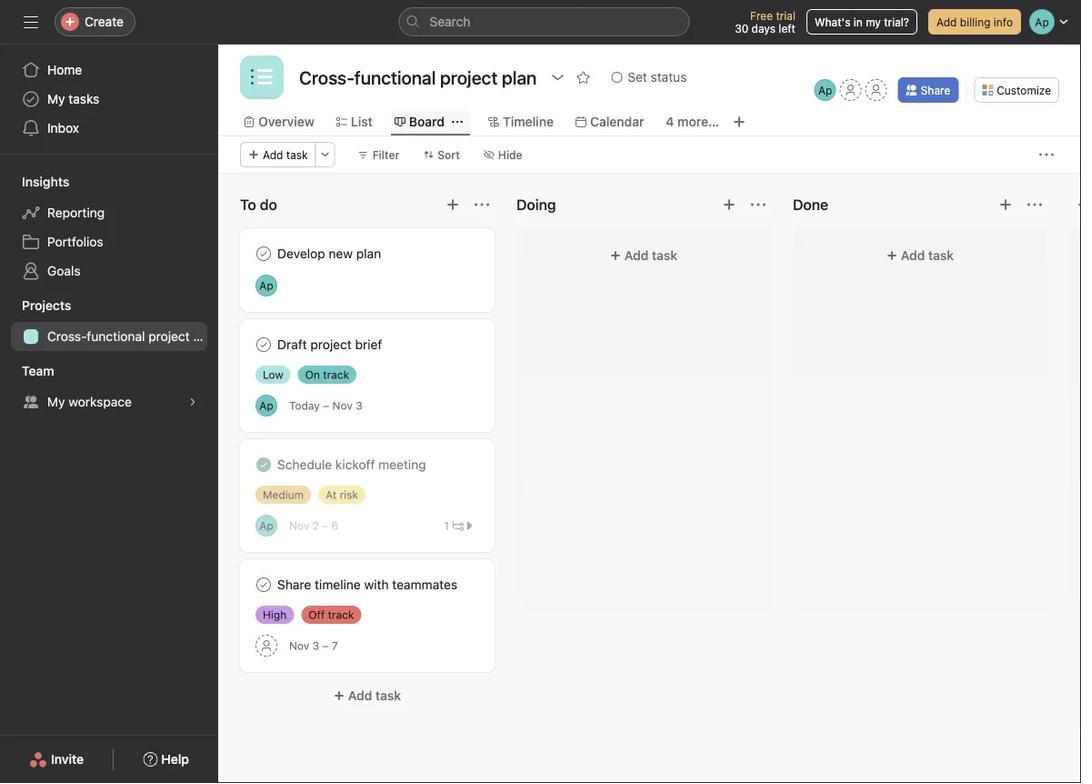Task type: describe. For each thing, give the bounding box(es) containing it.
timeline
[[503, 114, 554, 129]]

trial
[[776, 9, 796, 22]]

my for my tasks
[[47, 91, 65, 106]]

4 more… button
[[666, 112, 720, 132]]

overview link
[[244, 112, 315, 132]]

reporting
[[47, 205, 105, 220]]

home link
[[11, 55, 207, 85]]

plan inside projects element
[[193, 329, 218, 344]]

7
[[332, 640, 338, 652]]

ap for ap 'button' underneath low
[[260, 399, 274, 412]]

0 horizontal spatial project
[[149, 329, 190, 344]]

show options image
[[551, 70, 565, 85]]

goals link
[[11, 257, 207, 286]]

projects
[[22, 298, 71, 313]]

inbox link
[[11, 114, 207, 143]]

my workspace link
[[11, 388, 207, 417]]

nov 2 – 6
[[289, 519, 339, 532]]

more actions image
[[320, 149, 331, 160]]

customize button
[[975, 77, 1060, 103]]

cross-
[[47, 329, 87, 344]]

today
[[289, 399, 320, 412]]

medium
[[263, 489, 304, 501]]

at risk
[[326, 489, 358, 501]]

home
[[47, 62, 82, 77]]

search
[[430, 14, 471, 29]]

invite
[[51, 752, 84, 767]]

– for timeline
[[323, 640, 329, 652]]

insights
[[22, 174, 69, 189]]

share for share timeline with teammates
[[277, 577, 311, 592]]

billing
[[960, 15, 991, 28]]

portfolios link
[[11, 227, 207, 257]]

completed checkbox for share
[[253, 574, 275, 596]]

timeline
[[315, 577, 361, 592]]

goals
[[47, 263, 81, 278]]

add task image
[[999, 197, 1013, 212]]

workspace
[[69, 394, 132, 409]]

add task image for to do
[[446, 197, 460, 212]]

ap button down medium
[[256, 515, 277, 537]]

search list box
[[399, 7, 690, 36]]

my tasks
[[47, 91, 99, 106]]

global element
[[0, 45, 218, 154]]

on track
[[305, 368, 349, 381]]

add task image for doing
[[722, 197, 737, 212]]

list
[[351, 114, 373, 129]]

risk
[[340, 489, 358, 501]]

insights element
[[0, 166, 218, 289]]

my workspace
[[47, 394, 132, 409]]

set status
[[628, 70, 687, 85]]

info
[[994, 15, 1013, 28]]

list image
[[251, 66, 273, 88]]

off
[[309, 609, 325, 621]]

1 button
[[440, 517, 479, 535]]

done
[[793, 196, 829, 213]]

overview
[[258, 114, 315, 129]]

more section actions image
[[475, 197, 489, 212]]

customize
[[997, 84, 1052, 96]]

30
[[735, 22, 749, 35]]

add billing info
[[937, 15, 1013, 28]]

insights button
[[0, 173, 69, 191]]

teams element
[[0, 355, 218, 420]]

track for project
[[323, 368, 349, 381]]

share timeline with teammates
[[277, 577, 458, 592]]

my for my workspace
[[47, 394, 65, 409]]

2
[[313, 519, 319, 532]]

status
[[651, 70, 687, 85]]

draft
[[277, 337, 307, 352]]

completed checkbox for draft
[[253, 334, 275, 356]]

hide sidebar image
[[24, 15, 38, 29]]

search button
[[399, 7, 690, 36]]

ap button down what's
[[815, 79, 837, 101]]

functional
[[87, 329, 145, 344]]

0 vertical spatial 3
[[356, 399, 363, 412]]

draft project brief
[[277, 337, 382, 352]]

meeting
[[379, 457, 426, 472]]

completed image for develop new plan
[[253, 243, 275, 265]]

nov for schedule
[[289, 519, 310, 532]]

develop
[[277, 246, 325, 261]]

set status button
[[603, 65, 695, 90]]

schedule kickoff meeting
[[277, 457, 426, 472]]

brief
[[355, 337, 382, 352]]

inbox
[[47, 121, 79, 136]]

help
[[161, 752, 189, 767]]

help button
[[131, 743, 201, 776]]

tab actions image
[[452, 116, 463, 127]]

free trial 30 days left
[[735, 9, 796, 35]]

develop new plan
[[277, 246, 381, 261]]

teammates
[[392, 577, 458, 592]]

calendar
[[590, 114, 644, 129]]



Task type: vqa. For each thing, say whether or not it's contained in the screenshot.
Seven Warlords of the Sea link
no



Task type: locate. For each thing, give the bounding box(es) containing it.
add inside button
[[937, 15, 957, 28]]

2 completed checkbox from the top
[[253, 454, 275, 476]]

in
[[854, 15, 863, 28]]

0 vertical spatial nov
[[333, 399, 353, 412]]

ap down medium
[[260, 519, 274, 532]]

track
[[323, 368, 349, 381], [328, 609, 354, 621]]

nov down off
[[289, 640, 310, 652]]

nov
[[333, 399, 353, 412], [289, 519, 310, 532], [289, 640, 310, 652]]

0 horizontal spatial plan
[[193, 329, 218, 344]]

1 more section actions image from the left
[[751, 197, 766, 212]]

2 vertical spatial completed image
[[253, 574, 275, 596]]

add billing info button
[[929, 9, 1022, 35]]

0 vertical spatial share
[[921, 84, 951, 96]]

nov for share
[[289, 640, 310, 652]]

my down team
[[47, 394, 65, 409]]

team button
[[0, 362, 54, 380]]

completed checkbox up high
[[253, 574, 275, 596]]

3
[[356, 399, 363, 412], [313, 640, 319, 652]]

3 right today
[[356, 399, 363, 412]]

my inside my tasks "link"
[[47, 91, 65, 106]]

new
[[329, 246, 353, 261]]

track right off
[[328, 609, 354, 621]]

ap down low
[[260, 399, 274, 412]]

2 vertical spatial completed checkbox
[[253, 574, 275, 596]]

free
[[751, 9, 773, 22]]

share inside button
[[921, 84, 951, 96]]

more section actions image for done
[[1028, 197, 1043, 212]]

1 vertical spatial completed image
[[253, 454, 275, 476]]

ap for ap 'button' under what's
[[819, 84, 833, 96]]

ap button
[[815, 79, 837, 101], [256, 275, 277, 297], [256, 395, 277, 417], [256, 515, 277, 537]]

sort
[[438, 148, 460, 161]]

3 completed image from the top
[[253, 574, 275, 596]]

filter button
[[350, 142, 408, 167]]

completed image up medium
[[253, 454, 275, 476]]

nov 3 – 7
[[289, 640, 338, 652]]

my inside 'my workspace' link
[[47, 394, 65, 409]]

ap button down low
[[256, 395, 277, 417]]

add task image left more section actions icon
[[446, 197, 460, 212]]

completed checkbox up medium
[[253, 454, 275, 476]]

– right today
[[323, 399, 329, 412]]

1 horizontal spatial more section actions image
[[1028, 197, 1043, 212]]

1 vertical spatial –
[[322, 519, 329, 532]]

invite button
[[17, 743, 96, 776]]

set
[[628, 70, 648, 85]]

hide button
[[476, 142, 531, 167]]

share down add billing info
[[921, 84, 951, 96]]

timeline link
[[489, 112, 554, 132]]

0 vertical spatial completed image
[[253, 243, 275, 265]]

with
[[364, 577, 389, 592]]

0 horizontal spatial more section actions image
[[751, 197, 766, 212]]

nov left 2 at the left
[[289, 519, 310, 532]]

1 vertical spatial completed checkbox
[[253, 454, 275, 476]]

projects button
[[0, 297, 71, 315]]

what's
[[815, 15, 851, 28]]

doing
[[517, 196, 556, 213]]

completed image up high
[[253, 574, 275, 596]]

1 vertical spatial my
[[47, 394, 65, 409]]

project up on track
[[311, 337, 352, 352]]

days
[[752, 22, 776, 35]]

plan
[[356, 246, 381, 261], [193, 329, 218, 344]]

4
[[666, 114, 675, 129]]

ap down what's
[[819, 84, 833, 96]]

plan right new
[[356, 246, 381, 261]]

more actions image
[[1040, 147, 1054, 162]]

1 horizontal spatial share
[[921, 84, 951, 96]]

– left 7
[[323, 640, 329, 652]]

1 my from the top
[[47, 91, 65, 106]]

2 more section actions image from the left
[[1028, 197, 1043, 212]]

ap down completed checkbox
[[260, 279, 274, 292]]

– right 2 at the left
[[322, 519, 329, 532]]

create
[[85, 14, 124, 29]]

team
[[22, 363, 54, 378]]

0 horizontal spatial 3
[[313, 640, 319, 652]]

add to starred image
[[576, 70, 591, 85]]

project right functional on the left top
[[149, 329, 190, 344]]

1 vertical spatial plan
[[193, 329, 218, 344]]

2 completed image from the top
[[253, 454, 275, 476]]

track right on
[[323, 368, 349, 381]]

share for share
[[921, 84, 951, 96]]

completed image for schedule kickoff meeting
[[253, 454, 275, 476]]

at
[[326, 489, 337, 501]]

ap button down completed checkbox
[[256, 275, 277, 297]]

board
[[409, 114, 445, 129]]

2 add task image from the left
[[722, 197, 737, 212]]

0 vertical spatial plan
[[356, 246, 381, 261]]

more section actions image right add task icon
[[1028, 197, 1043, 212]]

6
[[332, 519, 339, 532]]

my
[[47, 91, 65, 106], [47, 394, 65, 409]]

my
[[866, 15, 881, 28]]

4 more…
[[666, 114, 720, 129]]

portfolios
[[47, 234, 103, 249]]

2 vertical spatial nov
[[289, 640, 310, 652]]

0 vertical spatial track
[[323, 368, 349, 381]]

1 add task image from the left
[[446, 197, 460, 212]]

projects element
[[0, 289, 218, 355]]

nov down on track
[[333, 399, 353, 412]]

what's in my trial?
[[815, 15, 910, 28]]

1 horizontal spatial project
[[311, 337, 352, 352]]

1 completed image from the top
[[253, 243, 275, 265]]

None text field
[[295, 61, 542, 94]]

0 horizontal spatial add task image
[[446, 197, 460, 212]]

add tab image
[[732, 115, 747, 129]]

3 left 7
[[313, 640, 319, 652]]

ap for ap 'button' under completed checkbox
[[260, 279, 274, 292]]

add task
[[263, 148, 308, 161], [625, 248, 678, 263], [901, 248, 954, 263], [348, 688, 401, 703]]

1 vertical spatial track
[[328, 609, 354, 621]]

reporting link
[[11, 198, 207, 227]]

Completed checkbox
[[253, 243, 275, 265]]

filter
[[373, 148, 400, 161]]

1 vertical spatial share
[[277, 577, 311, 592]]

my tasks link
[[11, 85, 207, 114]]

task
[[286, 148, 308, 161], [652, 248, 678, 263], [929, 248, 954, 263], [376, 688, 401, 703]]

add
[[937, 15, 957, 28], [263, 148, 283, 161], [625, 248, 649, 263], [901, 248, 925, 263], [348, 688, 372, 703]]

completed checkbox for schedule
[[253, 454, 275, 476]]

more…
[[678, 114, 720, 129]]

add task image left done on the top
[[722, 197, 737, 212]]

– for kickoff
[[322, 519, 329, 532]]

sort button
[[415, 142, 468, 167]]

1 horizontal spatial add task image
[[722, 197, 737, 212]]

create button
[[55, 7, 136, 36]]

ap for ap 'button' below medium
[[260, 519, 274, 532]]

on
[[305, 368, 320, 381]]

–
[[323, 399, 329, 412], [322, 519, 329, 532], [323, 640, 329, 652]]

0 vertical spatial my
[[47, 91, 65, 106]]

add task button
[[240, 142, 316, 167], [528, 239, 761, 272], [804, 239, 1037, 272], [240, 680, 495, 712]]

tasks
[[69, 91, 99, 106]]

left
[[779, 22, 796, 35]]

more section actions image
[[751, 197, 766, 212], [1028, 197, 1043, 212]]

kickoff
[[336, 457, 375, 472]]

see details, my workspace image
[[187, 397, 198, 408]]

low
[[263, 368, 284, 381]]

completed image
[[253, 243, 275, 265], [253, 454, 275, 476], [253, 574, 275, 596]]

1 completed checkbox from the top
[[253, 334, 275, 356]]

1 horizontal spatial plan
[[356, 246, 381, 261]]

completed checkbox left draft
[[253, 334, 275, 356]]

cross-functional project plan
[[47, 329, 218, 344]]

2 vertical spatial –
[[323, 640, 329, 652]]

to do
[[240, 196, 277, 213]]

hide
[[498, 148, 523, 161]]

completed image for share timeline with teammates
[[253, 574, 275, 596]]

share up high
[[277, 577, 311, 592]]

Completed checkbox
[[253, 334, 275, 356], [253, 454, 275, 476], [253, 574, 275, 596]]

0 vertical spatial completed checkbox
[[253, 334, 275, 356]]

add task image
[[446, 197, 460, 212], [722, 197, 737, 212]]

what's in my trial? button
[[807, 9, 918, 35]]

schedule
[[277, 457, 332, 472]]

my left tasks
[[47, 91, 65, 106]]

completed image left develop
[[253, 243, 275, 265]]

share
[[921, 84, 951, 96], [277, 577, 311, 592]]

completed image
[[253, 334, 275, 356]]

1 vertical spatial nov
[[289, 519, 310, 532]]

0 horizontal spatial share
[[277, 577, 311, 592]]

track for timeline
[[328, 609, 354, 621]]

1 vertical spatial 3
[[313, 640, 319, 652]]

high
[[263, 609, 287, 621]]

cross-functional project plan link
[[11, 322, 218, 351]]

plan left completed image
[[193, 329, 218, 344]]

1 horizontal spatial 3
[[356, 399, 363, 412]]

trial?
[[884, 15, 910, 28]]

more section actions image for doing
[[751, 197, 766, 212]]

today – nov 3
[[289, 399, 363, 412]]

more section actions image left done on the top
[[751, 197, 766, 212]]

2 my from the top
[[47, 394, 65, 409]]

3 completed checkbox from the top
[[253, 574, 275, 596]]

off track
[[309, 609, 354, 621]]

0 vertical spatial –
[[323, 399, 329, 412]]



